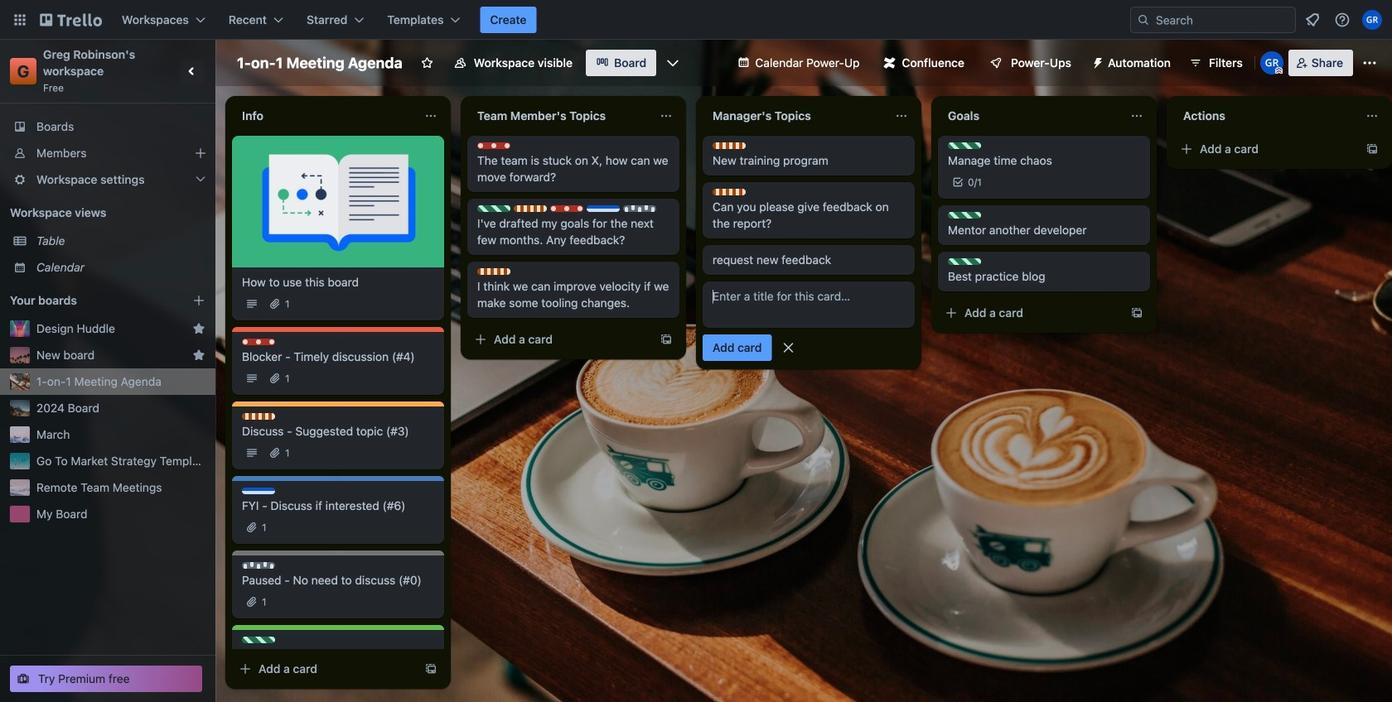 Task type: locate. For each thing, give the bounding box(es) containing it.
color: orange, title: "discuss" element
[[713, 143, 746, 149], [713, 189, 746, 196], [514, 206, 547, 212], [477, 269, 511, 275], [242, 414, 275, 420]]

confluence icon image
[[884, 57, 895, 69]]

1 horizontal spatial create from template… image
[[660, 333, 673, 346]]

color: green, title: "goal" element
[[948, 143, 981, 149], [477, 206, 511, 212], [948, 212, 981, 219], [948, 259, 981, 265], [242, 637, 275, 644]]

0 vertical spatial starred icon image
[[192, 322, 206, 336]]

greg robinson (gregrobinson96) image
[[1362, 10, 1382, 30], [1260, 51, 1284, 75]]

1 vertical spatial greg robinson (gregrobinson96) image
[[1260, 51, 1284, 75]]

2 horizontal spatial create from template… image
[[1130, 307, 1144, 320]]

0 vertical spatial greg robinson (gregrobinson96) image
[[1362, 10, 1382, 30]]

color: black, title: "paused" element
[[623, 206, 656, 212], [242, 563, 275, 569]]

0 vertical spatial color: blue, title: "fyi" element
[[587, 206, 620, 212]]

1 vertical spatial color: black, title: "paused" element
[[242, 563, 275, 569]]

0 horizontal spatial color: red, title: "blocker" element
[[242, 339, 275, 346]]

this member is an admin of this board. image
[[1275, 67, 1283, 75]]

Board name text field
[[229, 50, 411, 76]]

2 starred icon image from the top
[[192, 349, 206, 362]]

1 horizontal spatial greg robinson (gregrobinson96) image
[[1362, 10, 1382, 30]]

0 vertical spatial color: black, title: "paused" element
[[623, 206, 656, 212]]

1 vertical spatial color: blue, title: "fyi" element
[[242, 488, 275, 495]]

2 horizontal spatial color: red, title: "blocker" element
[[550, 206, 583, 212]]

1 horizontal spatial color: red, title: "blocker" element
[[477, 143, 511, 149]]

greg robinson (gregrobinson96) image down search "field"
[[1260, 51, 1284, 75]]

search image
[[1137, 13, 1150, 27]]

None text field
[[232, 103, 418, 129], [467, 103, 653, 129], [703, 103, 888, 129], [938, 103, 1124, 129], [232, 103, 418, 129], [467, 103, 653, 129], [703, 103, 888, 129], [938, 103, 1124, 129]]

greg robinson (gregrobinson96) image right open information menu icon
[[1362, 10, 1382, 30]]

show menu image
[[1362, 55, 1378, 71]]

1 starred icon image from the top
[[192, 322, 206, 336]]

create from template… image
[[1130, 307, 1144, 320], [660, 333, 673, 346], [424, 663, 438, 676]]

workspace navigation collapse icon image
[[181, 60, 204, 83]]

0 horizontal spatial color: blue, title: "fyi" element
[[242, 488, 275, 495]]

starred icon image
[[192, 322, 206, 336], [192, 349, 206, 362]]

1 vertical spatial color: red, title: "blocker" element
[[550, 206, 583, 212]]

color: blue, title: "fyi" element
[[587, 206, 620, 212], [242, 488, 275, 495]]

2 vertical spatial create from template… image
[[424, 663, 438, 676]]

0 notifications image
[[1303, 10, 1323, 30]]

add board image
[[192, 294, 206, 307]]

your boards with 8 items element
[[10, 291, 167, 311]]

1 horizontal spatial color: blue, title: "fyi" element
[[587, 206, 620, 212]]

0 horizontal spatial greg robinson (gregrobinson96) image
[[1260, 51, 1284, 75]]

color: red, title: "blocker" element
[[477, 143, 511, 149], [550, 206, 583, 212], [242, 339, 275, 346]]

1 vertical spatial starred icon image
[[192, 349, 206, 362]]

None text field
[[1174, 103, 1359, 129]]

1 horizontal spatial color: black, title: "paused" element
[[623, 206, 656, 212]]



Task type: describe. For each thing, give the bounding box(es) containing it.
cancel image
[[780, 340, 797, 356]]

star or unstar board image
[[421, 56, 434, 70]]

2 vertical spatial color: red, title: "blocker" element
[[242, 339, 275, 346]]

back to home image
[[40, 7, 102, 33]]

0 horizontal spatial create from template… image
[[424, 663, 438, 676]]

1 vertical spatial create from template… image
[[660, 333, 673, 346]]

sm image
[[1085, 50, 1108, 73]]

0 vertical spatial create from template… image
[[1130, 307, 1144, 320]]

open information menu image
[[1334, 12, 1351, 28]]

Search field
[[1150, 8, 1295, 31]]

customize views image
[[665, 55, 681, 71]]

create from template… image
[[1366, 143, 1379, 156]]

0 vertical spatial color: red, title: "blocker" element
[[477, 143, 511, 149]]

primary element
[[0, 0, 1392, 40]]

Enter a title for this card… text field
[[703, 282, 915, 328]]

0 horizontal spatial color: black, title: "paused" element
[[242, 563, 275, 569]]



Task type: vqa. For each thing, say whether or not it's contained in the screenshot.
left Create from template… icon
yes



